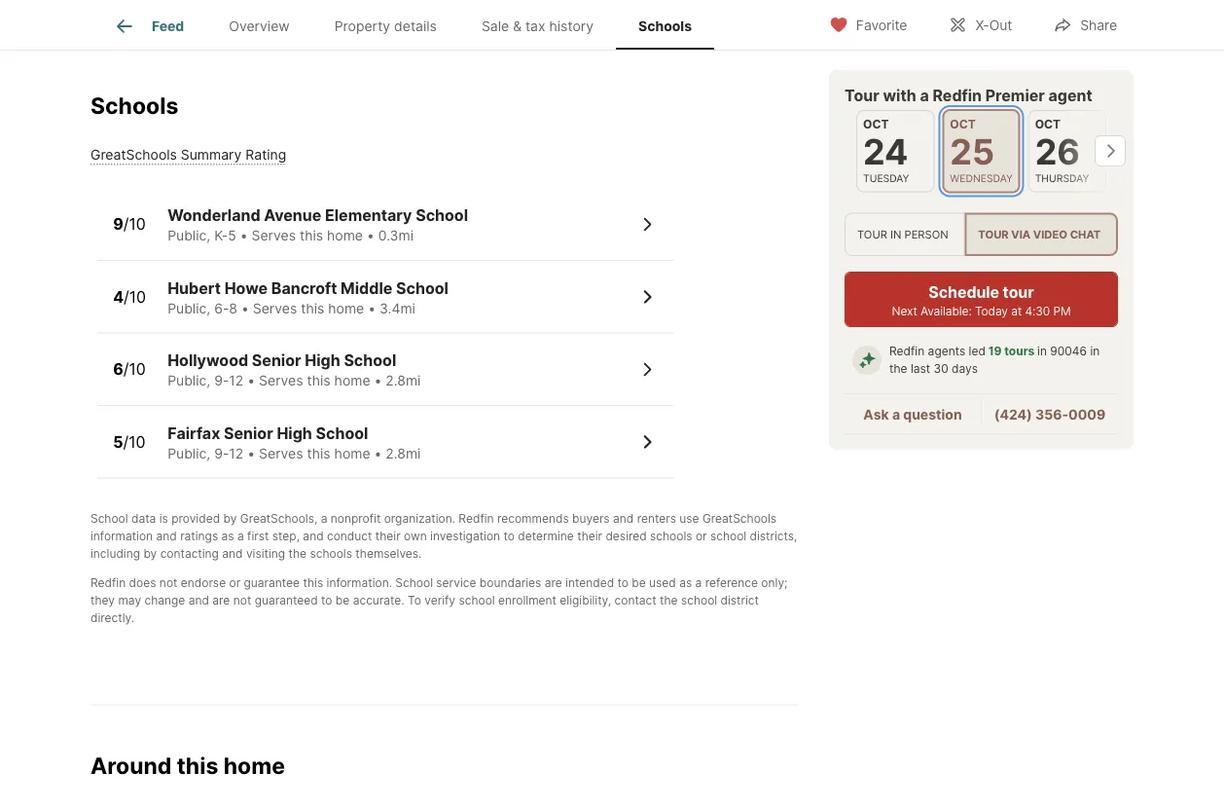 Task type: describe. For each thing, give the bounding box(es) containing it.
1 vertical spatial 5
[[113, 433, 123, 452]]

tour for tour via video chat
[[979, 228, 1009, 241]]

public, for hollywood
[[168, 373, 211, 389]]

next image
[[1095, 136, 1126, 167]]

• up school data is provided by greatschools
[[248, 445, 255, 462]]

provided
[[172, 512, 220, 526]]

• down middle
[[368, 300, 376, 317]]

overview
[[229, 18, 290, 34]]

• right 8
[[241, 300, 249, 317]]

out
[[990, 17, 1013, 34]]

high for fairfax senior high school
[[277, 424, 312, 443]]

contacting
[[160, 547, 219, 561]]

bancroft
[[271, 279, 337, 298]]

school inside first step, and conduct their own investigation to determine their desired schools or school districts, including by contacting and visiting the schools themselves.
[[711, 529, 747, 543]]

schools inside tab
[[639, 18, 692, 34]]

at
[[1012, 304, 1022, 318]]

history
[[550, 18, 594, 34]]

used
[[649, 576, 676, 590]]

tour with a redfin premier agent
[[845, 86, 1093, 105]]

(424) 356-0009 link
[[995, 406, 1106, 423]]

serves for wonderland
[[252, 228, 296, 244]]

endorse
[[181, 576, 226, 590]]

service
[[437, 576, 477, 590]]

6 /10
[[113, 360, 146, 379]]

90046
[[1051, 344, 1088, 358]]

this inside hubert howe bancroft middle school public, 6-8 • serves this home • 3.4mi
[[301, 300, 325, 317]]

they
[[91, 593, 115, 608]]

not inside 'school service boundaries are intended to be used as a reference only; they may change and are not'
[[233, 593, 251, 608]]

this inside 'wonderland avenue elementary school public, k-5 • serves this home • 0.3mi'
[[300, 228, 323, 244]]

9- for hollywood
[[214, 373, 229, 389]]

guaranteed to be accurate. to verify school enrollment eligibility, contact the school district directly.
[[91, 593, 759, 625]]

buyers
[[573, 512, 610, 526]]

the inside in the last 30 days
[[890, 362, 908, 376]]

26
[[1036, 130, 1081, 173]]

1 their from the left
[[376, 529, 401, 543]]

ask a question
[[864, 406, 963, 423]]

/10 for 6
[[123, 360, 146, 379]]

hollywood senior high school public, 9-12 • serves this home • 2.8mi
[[168, 352, 421, 389]]

serves for fairfax
[[259, 445, 303, 462]]

9
[[113, 215, 123, 234]]

wednesday
[[951, 172, 1013, 184]]

tour via video chat
[[979, 228, 1101, 241]]

step,
[[272, 529, 300, 543]]

oct 24 tuesday
[[864, 117, 910, 184]]

senior for hollywood
[[252, 352, 301, 370]]

and up redfin does not endorse or guarantee this information.
[[222, 547, 243, 561]]

around
[[91, 753, 172, 780]]

/10 for 9
[[123, 215, 146, 234]]

sale & tax history
[[482, 18, 594, 34]]

this inside hollywood senior high school public, 9-12 • serves this home • 2.8mi
[[307, 373, 331, 389]]

around this home
[[91, 753, 285, 780]]

a left first at the left of the page
[[238, 529, 244, 543]]

1 horizontal spatial in
[[1038, 344, 1048, 358]]

the inside guaranteed to be accurate. to verify school enrollment eligibility, contact the school district directly.
[[660, 593, 678, 608]]

school inside 'wonderland avenue elementary school public, k-5 • serves this home • 0.3mi'
[[416, 206, 468, 225]]

districts,
[[750, 529, 798, 543]]

school up information
[[91, 512, 128, 526]]

by inside first step, and conduct their own investigation to determine their desired schools or school districts, including by contacting and visiting the schools themselves.
[[143, 547, 157, 561]]

0 horizontal spatial greatschools
[[91, 147, 177, 164]]

public, for fairfax
[[168, 445, 211, 462]]

tax
[[526, 18, 546, 34]]

oct 26 thursday
[[1036, 117, 1090, 184]]

sale & tax history tab
[[459, 3, 616, 50]]

0 horizontal spatial schools
[[310, 547, 352, 561]]

hubert howe bancroft middle school public, 6-8 • serves this home • 3.4mi
[[168, 279, 449, 317]]

(424) 356-0009
[[995, 406, 1106, 423]]

public, for wonderland
[[168, 228, 211, 244]]

via
[[1012, 228, 1031, 241]]

rating
[[246, 147, 287, 164]]

19
[[989, 344, 1002, 358]]

be inside guaranteed to be accurate. to verify school enrollment eligibility, contact the school district directly.
[[336, 593, 350, 608]]

senior for fairfax
[[224, 424, 273, 443]]

ask a question link
[[864, 406, 963, 423]]

oct 25 wednesday
[[951, 117, 1013, 184]]

last
[[911, 362, 931, 376]]

recommends
[[497, 512, 569, 526]]

x-out
[[976, 17, 1013, 34]]

enrollment
[[499, 593, 557, 608]]

agents
[[928, 344, 966, 358]]

with
[[883, 86, 917, 105]]

30
[[934, 362, 949, 376]]

information.
[[327, 576, 392, 590]]

guarantee
[[244, 576, 300, 590]]

property details tab
[[312, 3, 459, 50]]

favorite button
[[813, 4, 924, 44]]

accurate.
[[353, 593, 405, 608]]

tour for tour with a redfin premier agent
[[845, 86, 880, 105]]

wonderland
[[168, 206, 260, 225]]

howe
[[225, 279, 268, 298]]

be inside 'school service boundaries are intended to be used as a reference only; they may change and are not'
[[632, 576, 646, 590]]

details
[[394, 18, 437, 34]]

only;
[[762, 576, 788, 590]]

(424)
[[995, 406, 1033, 423]]

summary
[[181, 147, 242, 164]]

redfin up last
[[890, 344, 925, 358]]

to inside 'school service boundaries are intended to be used as a reference only; they may change and are not'
[[618, 576, 629, 590]]

/10 for 5
[[123, 433, 146, 452]]

12 for fairfax
[[229, 445, 244, 462]]

oct for 26
[[1036, 117, 1061, 131]]

3.4mi
[[380, 300, 416, 317]]

/10 for 4
[[124, 287, 146, 306]]

1 horizontal spatial by
[[223, 512, 237, 526]]

reference
[[706, 576, 758, 590]]

share
[[1081, 17, 1118, 34]]

video
[[1034, 228, 1068, 241]]

0 horizontal spatial not
[[160, 576, 178, 590]]

&
[[513, 18, 522, 34]]

home for hollywood senior high school
[[335, 373, 371, 389]]

home for wonderland avenue elementary school
[[327, 228, 363, 244]]

home for fairfax senior high school
[[335, 445, 371, 462]]

school data is provided by greatschools
[[91, 512, 314, 526]]

schedule
[[929, 283, 1000, 302]]

5 inside 'wonderland avenue elementary school public, k-5 • serves this home • 0.3mi'
[[228, 228, 236, 244]]

a right ask
[[893, 406, 901, 423]]

and down is
[[156, 529, 177, 543]]

12 for hollywood
[[229, 373, 244, 389]]

days
[[952, 362, 978, 376]]

0 horizontal spatial are
[[213, 593, 230, 608]]

24
[[864, 130, 909, 173]]

directly.
[[91, 611, 135, 625]]

1 vertical spatial or
[[229, 576, 241, 590]]



Task type: vqa. For each thing, say whether or not it's contained in the screenshot.
Including at the left bottom of page
yes



Task type: locate. For each thing, give the bounding box(es) containing it.
2.8mi
[[386, 373, 421, 389], [386, 445, 421, 462]]

as inside 'school service boundaries are intended to be used as a reference only; they may change and are not'
[[680, 576, 692, 590]]

1 horizontal spatial as
[[680, 576, 692, 590]]

the down step,
[[289, 547, 307, 561]]

does
[[129, 576, 156, 590]]

0 horizontal spatial by
[[143, 547, 157, 561]]

25
[[951, 130, 995, 173]]

schools up greatschools summary rating
[[91, 92, 178, 119]]

agent
[[1049, 86, 1093, 105]]

0 horizontal spatial their
[[376, 529, 401, 543]]

schools tab
[[616, 3, 715, 50]]

tour for tour in person
[[858, 228, 888, 241]]

redfin inside , a nonprofit organization. redfin recommends buyers and renters use greatschools information and ratings as a
[[459, 512, 494, 526]]

0 vertical spatial 5
[[228, 228, 236, 244]]

12 inside fairfax senior high school public, 9-12 • serves this home • 2.8mi
[[229, 445, 244, 462]]

,
[[314, 512, 318, 526]]

None button
[[943, 109, 1021, 193], [857, 110, 935, 192], [1029, 110, 1107, 192], [943, 109, 1021, 193], [857, 110, 935, 192], [1029, 110, 1107, 192]]

redfin up they
[[91, 576, 126, 590]]

public, down fairfax
[[168, 445, 211, 462]]

3 public, from the top
[[168, 373, 211, 389]]

5 down wonderland
[[228, 228, 236, 244]]

0 vertical spatial 9-
[[214, 373, 229, 389]]

premier
[[986, 86, 1045, 105]]

1 vertical spatial senior
[[224, 424, 273, 443]]

1 horizontal spatial be
[[632, 576, 646, 590]]

tour left via
[[979, 228, 1009, 241]]

0 vertical spatial the
[[890, 362, 908, 376]]

this right around
[[177, 753, 218, 780]]

3 oct from the left
[[1036, 117, 1061, 131]]

x-
[[976, 17, 990, 34]]

in right 90046
[[1091, 344, 1100, 358]]

to inside guaranteed to be accurate. to verify school enrollment eligibility, contact the school district directly.
[[321, 593, 332, 608]]

0 vertical spatial senior
[[252, 352, 301, 370]]

eligibility,
[[560, 593, 612, 608]]

list box containing tour in person
[[845, 213, 1119, 256]]

2.8mi inside fairfax senior high school public, 9-12 • serves this home • 2.8mi
[[386, 445, 421, 462]]

2 9- from the top
[[214, 445, 229, 462]]

6-
[[214, 300, 229, 317]]

in right tours
[[1038, 344, 1048, 358]]

public, down hubert
[[168, 300, 211, 317]]

1 vertical spatial 9-
[[214, 445, 229, 462]]

0 vertical spatial high
[[305, 352, 340, 370]]

12 up school data is provided by greatschools
[[229, 445, 244, 462]]

this up "guaranteed"
[[303, 576, 323, 590]]

4 /10 from the top
[[123, 433, 146, 452]]

guaranteed
[[255, 593, 318, 608]]

schools
[[639, 18, 692, 34], [91, 92, 178, 119]]

contact
[[615, 593, 657, 608]]

• right k- on the left top of the page
[[240, 228, 248, 244]]

home inside 'wonderland avenue elementary school public, k-5 • serves this home • 0.3mi'
[[327, 228, 363, 244]]

1 horizontal spatial schools
[[639, 18, 692, 34]]

senior inside hollywood senior high school public, 9-12 • serves this home • 2.8mi
[[252, 352, 301, 370]]

favorite
[[857, 17, 908, 34]]

desired
[[606, 529, 647, 543]]

to up contact
[[618, 576, 629, 590]]

12 inside hollywood senior high school public, 9-12 • serves this home • 2.8mi
[[229, 373, 244, 389]]

2 horizontal spatial the
[[890, 362, 908, 376]]

1 horizontal spatial not
[[233, 593, 251, 608]]

oct down with at top
[[864, 117, 889, 131]]

2 public, from the top
[[168, 300, 211, 317]]

2.8mi up organization.
[[386, 445, 421, 462]]

0 vertical spatial by
[[223, 512, 237, 526]]

public, inside hollywood senior high school public, 9-12 • serves this home • 2.8mi
[[168, 373, 211, 389]]

0 vertical spatial schools
[[650, 529, 693, 543]]

determine
[[518, 529, 574, 543]]

high for hollywood senior high school
[[305, 352, 340, 370]]

oct inside oct 26 thursday
[[1036, 117, 1061, 131]]

school up "to" on the left bottom
[[396, 576, 433, 590]]

wonderland avenue elementary school public, k-5 • serves this home • 0.3mi
[[168, 206, 468, 244]]

tab list containing feed
[[91, 0, 730, 50]]

tours
[[1005, 344, 1035, 358]]

and down endorse
[[189, 593, 209, 608]]

oct for 25
[[951, 117, 976, 131]]

feed link
[[113, 15, 184, 38]]

1 vertical spatial as
[[680, 576, 692, 590]]

high inside hollywood senior high school public, 9-12 • serves this home • 2.8mi
[[305, 352, 340, 370]]

0 vertical spatial not
[[160, 576, 178, 590]]

tour in person
[[858, 228, 949, 241]]

own
[[404, 529, 427, 543]]

list box
[[845, 213, 1119, 256]]

school inside hollywood senior high school public, 9-12 • serves this home • 2.8mi
[[344, 352, 396, 370]]

property
[[335, 18, 391, 34]]

2 vertical spatial to
[[321, 593, 332, 608]]

schools down conduct
[[310, 547, 352, 561]]

0 horizontal spatial be
[[336, 593, 350, 608]]

2.8mi for fairfax senior high school
[[386, 445, 421, 462]]

2 2.8mi from the top
[[386, 445, 421, 462]]

2 horizontal spatial oct
[[1036, 117, 1061, 131]]

2 horizontal spatial in
[[1091, 344, 1100, 358]]

1 horizontal spatial are
[[545, 576, 562, 590]]

public, inside fairfax senior high school public, 9-12 • serves this home • 2.8mi
[[168, 445, 211, 462]]

available:
[[921, 304, 972, 318]]

0 horizontal spatial as
[[222, 529, 234, 543]]

2 horizontal spatial greatschools
[[703, 512, 777, 526]]

led
[[969, 344, 986, 358]]

9- down hollywood
[[214, 373, 229, 389]]

or right endorse
[[229, 576, 241, 590]]

overview tab
[[207, 3, 312, 50]]

tour
[[1003, 283, 1035, 302]]

redfin does not endorse or guarantee this information.
[[91, 576, 392, 590]]

school left districts,
[[711, 529, 747, 543]]

to down recommends
[[504, 529, 515, 543]]

/10 up 4 /10
[[123, 215, 146, 234]]

2.8mi down 3.4mi on the left of page
[[386, 373, 421, 389]]

/10 down 4 /10
[[123, 360, 146, 379]]

may
[[118, 593, 141, 608]]

redfin agents led 19 tours in 90046
[[890, 344, 1088, 358]]

5 down 6
[[113, 433, 123, 452]]

home inside hubert howe bancroft middle school public, 6-8 • serves this home • 3.4mi
[[328, 300, 364, 317]]

• down hollywood
[[248, 373, 255, 389]]

0 horizontal spatial oct
[[864, 117, 889, 131]]

1 oct from the left
[[864, 117, 889, 131]]

are down endorse
[[213, 593, 230, 608]]

0 horizontal spatial in
[[891, 228, 902, 241]]

serves up fairfax senior high school public, 9-12 • serves this home • 2.8mi
[[259, 373, 303, 389]]

school down service
[[459, 593, 495, 608]]

hollywood
[[168, 352, 248, 370]]

to inside first step, and conduct their own investigation to determine their desired schools or school districts, including by contacting and visiting the schools themselves.
[[504, 529, 515, 543]]

4
[[113, 287, 124, 306]]

1 vertical spatial schools
[[310, 547, 352, 561]]

school right elementary
[[416, 206, 468, 225]]

sale
[[482, 18, 509, 34]]

this down bancroft
[[301, 300, 325, 317]]

1 vertical spatial 12
[[229, 445, 244, 462]]

school inside 'school service boundaries are intended to be used as a reference only; they may change and are not'
[[396, 576, 433, 590]]

school up 3.4mi on the left of page
[[396, 279, 449, 298]]

4 public, from the top
[[168, 445, 211, 462]]

school inside fairfax senior high school public, 9-12 • serves this home • 2.8mi
[[316, 424, 368, 443]]

0 horizontal spatial the
[[289, 547, 307, 561]]

0009
[[1069, 406, 1106, 423]]

school down hollywood senior high school public, 9-12 • serves this home • 2.8mi
[[316, 424, 368, 443]]

8
[[229, 300, 238, 317]]

home inside hollywood senior high school public, 9-12 • serves this home • 2.8mi
[[335, 373, 371, 389]]

intended
[[566, 576, 614, 590]]

oct for 24
[[864, 117, 889, 131]]

1 2.8mi from the top
[[386, 373, 421, 389]]

tour left with at top
[[845, 86, 880, 105]]

1 horizontal spatial 5
[[228, 228, 236, 244]]

1 horizontal spatial greatschools
[[240, 512, 314, 526]]

0 vertical spatial or
[[696, 529, 707, 543]]

school
[[416, 206, 468, 225], [396, 279, 449, 298], [344, 352, 396, 370], [316, 424, 368, 443], [91, 512, 128, 526], [396, 576, 433, 590]]

school inside hubert howe bancroft middle school public, 6-8 • serves this home • 3.4mi
[[396, 279, 449, 298]]

0 horizontal spatial or
[[229, 576, 241, 590]]

0 vertical spatial as
[[222, 529, 234, 543]]

not up change
[[160, 576, 178, 590]]

1 vertical spatial schools
[[91, 92, 178, 119]]

senior right fairfax
[[224, 424, 273, 443]]

be down information.
[[336, 593, 350, 608]]

redfin right with at top
[[933, 86, 982, 105]]

1 horizontal spatial or
[[696, 529, 707, 543]]

senior right hollywood
[[252, 352, 301, 370]]

serves down avenue
[[252, 228, 296, 244]]

not down redfin does not endorse or guarantee this information.
[[233, 593, 251, 608]]

high down hubert howe bancroft middle school public, 6-8 • serves this home • 3.4mi
[[305, 352, 340, 370]]

9- inside hollywood senior high school public, 9-12 • serves this home • 2.8mi
[[214, 373, 229, 389]]

2 oct from the left
[[951, 117, 976, 131]]

0 vertical spatial to
[[504, 529, 515, 543]]

renters
[[637, 512, 677, 526]]

be up contact
[[632, 576, 646, 590]]

0 horizontal spatial to
[[321, 593, 332, 608]]

0 vertical spatial schools
[[639, 18, 692, 34]]

2 their from the left
[[577, 529, 603, 543]]

0 horizontal spatial schools
[[91, 92, 178, 119]]

or down use
[[696, 529, 707, 543]]

by up does
[[143, 547, 157, 561]]

1 vertical spatial not
[[233, 593, 251, 608]]

1 vertical spatial high
[[277, 424, 312, 443]]

, a nonprofit organization. redfin recommends buyers and renters use greatschools information and ratings as a
[[91, 512, 777, 543]]

or inside first step, and conduct their own investigation to determine their desired schools or school districts, including by contacting and visiting the schools themselves.
[[696, 529, 707, 543]]

serves inside 'wonderland avenue elementary school public, k-5 • serves this home • 0.3mi'
[[252, 228, 296, 244]]

oct down the tour with a redfin premier agent
[[951, 117, 976, 131]]

their up themselves.
[[376, 529, 401, 543]]

this inside fairfax senior high school public, 9-12 • serves this home • 2.8mi
[[307, 445, 331, 462]]

in
[[891, 228, 902, 241], [1038, 344, 1048, 358], [1091, 344, 1100, 358]]

by
[[223, 512, 237, 526], [143, 547, 157, 561]]

a right with at top
[[921, 86, 930, 105]]

serves for hollywood
[[259, 373, 303, 389]]

9-
[[214, 373, 229, 389], [214, 445, 229, 462]]

1 vertical spatial by
[[143, 547, 157, 561]]

9 /10
[[113, 215, 146, 234]]

visiting
[[246, 547, 285, 561]]

a inside 'school service boundaries are intended to be used as a reference only; they may change and are not'
[[696, 576, 702, 590]]

this down avenue
[[300, 228, 323, 244]]

public, inside 'wonderland avenue elementary school public, k-5 • serves this home • 0.3mi'
[[168, 228, 211, 244]]

school service boundaries are intended to be used as a reference only; they may change and are not
[[91, 576, 788, 608]]

tab list
[[91, 0, 730, 50]]

schools right history
[[639, 18, 692, 34]]

1 horizontal spatial the
[[660, 593, 678, 608]]

0 vertical spatial are
[[545, 576, 562, 590]]

this
[[300, 228, 323, 244], [301, 300, 325, 317], [307, 373, 331, 389], [307, 445, 331, 462], [303, 576, 323, 590], [177, 753, 218, 780]]

a left reference
[[696, 576, 702, 590]]

nonprofit
[[331, 512, 381, 526]]

themselves.
[[356, 547, 422, 561]]

6
[[113, 360, 123, 379]]

1 9- from the top
[[214, 373, 229, 389]]

senior inside fairfax senior high school public, 9-12 • serves this home • 2.8mi
[[224, 424, 273, 443]]

as right ratings
[[222, 529, 234, 543]]

serves inside fairfax senior high school public, 9-12 • serves this home • 2.8mi
[[259, 445, 303, 462]]

5 /10
[[113, 433, 146, 452]]

9- down fairfax
[[214, 445, 229, 462]]

district
[[721, 593, 759, 608]]

1 vertical spatial are
[[213, 593, 230, 608]]

first
[[247, 529, 269, 543]]

2.8mi inside hollywood senior high school public, 9-12 • serves this home • 2.8mi
[[386, 373, 421, 389]]

2.8mi for hollywood senior high school
[[386, 373, 421, 389]]

0 vertical spatial 2.8mi
[[386, 373, 421, 389]]

high inside fairfax senior high school public, 9-12 • serves this home • 2.8mi
[[277, 424, 312, 443]]

1 vertical spatial 2.8mi
[[386, 445, 421, 462]]

by right provided on the left bottom of the page
[[223, 512, 237, 526]]

public, down wonderland
[[168, 228, 211, 244]]

serves down the howe
[[253, 300, 297, 317]]

the inside first step, and conduct their own investigation to determine their desired schools or school districts, including by contacting and visiting the schools themselves.
[[289, 547, 307, 561]]

1 horizontal spatial schools
[[650, 529, 693, 543]]

2 12 from the top
[[229, 445, 244, 462]]

in inside in the last 30 days
[[1091, 344, 1100, 358]]

serves inside hollywood senior high school public, 9-12 • serves this home • 2.8mi
[[259, 373, 303, 389]]

1 horizontal spatial their
[[577, 529, 603, 543]]

2 horizontal spatial to
[[618, 576, 629, 590]]

and inside 'school service boundaries are intended to be used as a reference only; they may change and are not'
[[189, 593, 209, 608]]

• down 3.4mi on the left of page
[[374, 373, 382, 389]]

1 12 from the top
[[229, 373, 244, 389]]

in left 'person'
[[891, 228, 902, 241]]

middle
[[341, 279, 393, 298]]

question
[[904, 406, 963, 423]]

1 horizontal spatial oct
[[951, 117, 976, 131]]

serves
[[252, 228, 296, 244], [253, 300, 297, 317], [259, 373, 303, 389], [259, 445, 303, 462]]

their down "buyers"
[[577, 529, 603, 543]]

school down 3.4mi on the left of page
[[344, 352, 396, 370]]

serves inside hubert howe bancroft middle school public, 6-8 • serves this home • 3.4mi
[[253, 300, 297, 317]]

pm
[[1054, 304, 1071, 318]]

1 vertical spatial to
[[618, 576, 629, 590]]

/10
[[123, 215, 146, 234], [124, 287, 146, 306], [123, 360, 146, 379], [123, 433, 146, 452]]

3 /10 from the top
[[123, 360, 146, 379]]

greatschools inside , a nonprofit organization. redfin recommends buyers and renters use greatschools information and ratings as a
[[703, 512, 777, 526]]

and down the ,
[[303, 529, 324, 543]]

as right used
[[680, 576, 692, 590]]

1 public, from the top
[[168, 228, 211, 244]]

this up the ,
[[307, 445, 331, 462]]

senior
[[252, 352, 301, 370], [224, 424, 273, 443]]

high down hollywood senior high school public, 9-12 • serves this home • 2.8mi
[[277, 424, 312, 443]]

1 vertical spatial the
[[289, 547, 307, 561]]

the down used
[[660, 593, 678, 608]]

greatschools summary rating link
[[91, 147, 287, 164]]

redfin up investigation
[[459, 512, 494, 526]]

0 horizontal spatial 5
[[113, 433, 123, 452]]

oct
[[864, 117, 889, 131], [951, 117, 976, 131], [1036, 117, 1061, 131]]

1 /10 from the top
[[123, 215, 146, 234]]

public, down hollywood
[[168, 373, 211, 389]]

oct down agent
[[1036, 117, 1061, 131]]

tuesday
[[864, 172, 910, 184]]

and
[[613, 512, 634, 526], [156, 529, 177, 543], [303, 529, 324, 543], [222, 547, 243, 561], [189, 593, 209, 608]]

change
[[145, 593, 185, 608]]

greatschools up 9 /10
[[91, 147, 177, 164]]

0 vertical spatial 12
[[229, 373, 244, 389]]

use
[[680, 512, 700, 526]]

serves up step,
[[259, 445, 303, 462]]

4 /10
[[113, 287, 146, 306]]

avenue
[[264, 206, 322, 225]]

1 vertical spatial be
[[336, 593, 350, 608]]

this up fairfax senior high school public, 9-12 • serves this home • 2.8mi
[[307, 373, 331, 389]]

9- inside fairfax senior high school public, 9-12 • serves this home • 2.8mi
[[214, 445, 229, 462]]

0 vertical spatial be
[[632, 576, 646, 590]]

greatschools summary rating
[[91, 147, 287, 164]]

oct inside oct 25 wednesday
[[951, 117, 976, 131]]

hubert
[[168, 279, 221, 298]]

and up desired
[[613, 512, 634, 526]]

public, inside hubert howe bancroft middle school public, 6-8 • serves this home • 3.4mi
[[168, 300, 211, 317]]

1 horizontal spatial to
[[504, 529, 515, 543]]

as
[[222, 529, 234, 543], [680, 576, 692, 590]]

12 down hollywood
[[229, 373, 244, 389]]

• down elementary
[[367, 228, 375, 244]]

greatschools up step,
[[240, 512, 314, 526]]

are up enrollment
[[545, 576, 562, 590]]

9- for fairfax
[[214, 445, 229, 462]]

2 /10 from the top
[[124, 287, 146, 306]]

/10 left hubert
[[124, 287, 146, 306]]

to down information.
[[321, 593, 332, 608]]

schedule tour next available: today at 4:30 pm
[[892, 283, 1071, 318]]

greatschools up districts,
[[703, 512, 777, 526]]

as inside , a nonprofit organization. redfin recommends buyers and renters use greatschools information and ratings as a
[[222, 529, 234, 543]]

/10 left fairfax
[[123, 433, 146, 452]]

0.3mi
[[378, 228, 414, 244]]

a right the ,
[[321, 512, 328, 526]]

be
[[632, 576, 646, 590], [336, 593, 350, 608]]

ask
[[864, 406, 890, 423]]

a
[[921, 86, 930, 105], [893, 406, 901, 423], [321, 512, 328, 526], [238, 529, 244, 543], [696, 576, 702, 590]]

• up the nonprofit
[[374, 445, 382, 462]]

2 vertical spatial the
[[660, 593, 678, 608]]

the left last
[[890, 362, 908, 376]]

redfin
[[933, 86, 982, 105], [890, 344, 925, 358], [459, 512, 494, 526], [91, 576, 126, 590]]

tour left 'person'
[[858, 228, 888, 241]]

investigation
[[430, 529, 501, 543]]

oct inside the oct 24 tuesday
[[864, 117, 889, 131]]

schools down "renters"
[[650, 529, 693, 543]]

home inside fairfax senior high school public, 9-12 • serves this home • 2.8mi
[[335, 445, 371, 462]]

school down reference
[[681, 593, 718, 608]]



